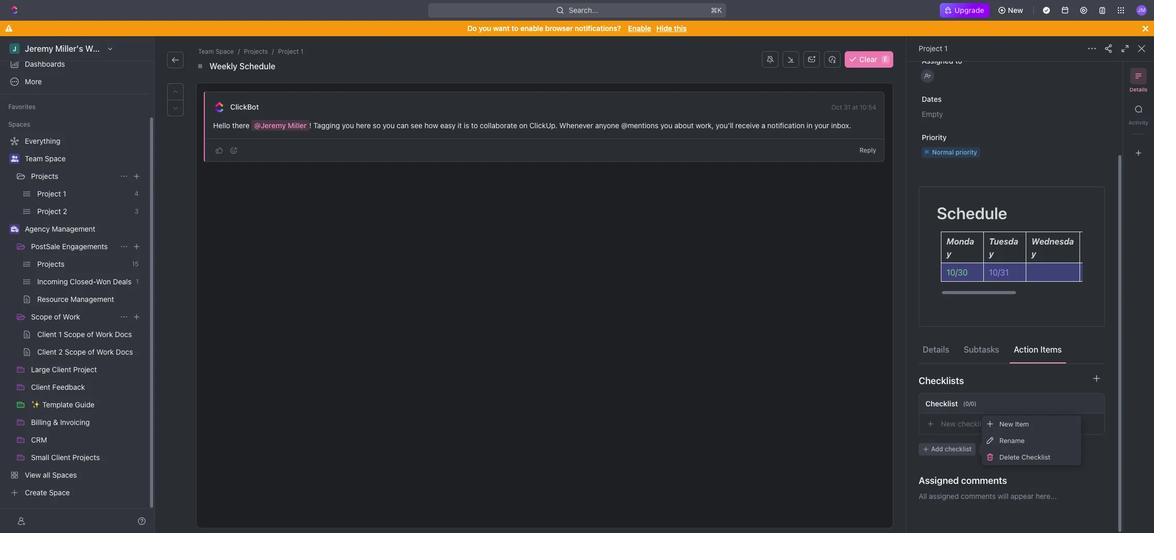 Task type: vqa. For each thing, say whether or not it's contained in the screenshot.
third row from the top of the page
no



Task type: describe. For each thing, give the bounding box(es) containing it.
assigned for assigned comments
[[919, 475, 959, 486]]

do
[[467, 24, 477, 33]]

assigned for assigned to
[[922, 56, 953, 65]]

details inside task sidebar navigation 'tab list'
[[1130, 86, 1148, 93]]

scope
[[31, 312, 52, 321]]

easy
[[440, 121, 456, 130]]

activity
[[1129, 120, 1149, 126]]

use template button
[[980, 443, 1028, 456]]

delete checklist
[[999, 453, 1051, 461]]

1 horizontal spatial projects link
[[242, 47, 270, 57]]

checklists button
[[919, 368, 1105, 393]]

postsale
[[31, 242, 60, 251]]

action items button
[[1010, 340, 1066, 359]]

new checklist item
[[941, 420, 1004, 428]]

2 vertical spatial to
[[471, 121, 478, 130]]

1 horizontal spatial projects
[[244, 48, 268, 55]]

this
[[674, 24, 687, 33]]

oct
[[832, 103, 842, 111]]

monda y
[[947, 237, 974, 259]]

on
[[519, 121, 528, 130]]

tree inside sidebar navigation
[[4, 133, 145, 501]]

all
[[919, 492, 927, 501]]

assigned comments button
[[919, 468, 1105, 493]]

you'll
[[716, 121, 733, 130]]

checklist (0/0)
[[926, 399, 977, 408]]

scope of work link
[[31, 309, 116, 325]]

collaborate
[[480, 121, 517, 130]]

subtasks button
[[960, 340, 1004, 359]]

1 horizontal spatial team space link
[[196, 47, 236, 57]]

template
[[997, 445, 1024, 453]]

wednesda y
[[1032, 237, 1074, 259]]

a
[[762, 121, 765, 130]]

e
[[884, 55, 888, 63]]

tagging
[[313, 121, 340, 130]]

use
[[984, 445, 996, 453]]

hello there
[[213, 121, 252, 130]]

item
[[1015, 420, 1029, 428]]

about
[[675, 121, 694, 130]]

checklists
[[919, 375, 964, 386]]

upgrade
[[955, 6, 984, 14]]

upgrade link
[[940, 3, 989, 18]]

assigned
[[929, 492, 959, 501]]

agency management
[[25, 225, 95, 233]]

you left about
[[660, 121, 673, 130]]

comments inside dropdown button
[[961, 475, 1007, 486]]

0 vertical spatial checklist
[[926, 399, 958, 408]]

team for team space
[[25, 154, 43, 163]]

new item
[[999, 420, 1029, 428]]

weekly schedule
[[210, 62, 275, 71]]

10:54
[[860, 103, 876, 111]]

(0/0)
[[963, 400, 977, 407]]

will
[[998, 492, 1009, 501]]

how
[[424, 121, 438, 130]]

!
[[309, 121, 311, 130]]

0 vertical spatial to
[[512, 24, 519, 33]]

sidebar navigation
[[0, 36, 155, 533]]

1 vertical spatial schedule
[[937, 203, 1007, 223]]

10/31
[[989, 268, 1009, 277]]

tuesda y
[[989, 237, 1018, 259]]

use template
[[984, 445, 1024, 453]]

management
[[52, 225, 95, 233]]

of
[[54, 312, 61, 321]]

oct 31 at 10:54
[[832, 103, 876, 111]]

tuesda
[[989, 237, 1018, 246]]

item
[[990, 420, 1004, 428]]

wednesda
[[1032, 237, 1074, 246]]

clickbot
[[230, 102, 259, 111]]

spaces
[[8, 121, 30, 128]]

enable
[[520, 24, 543, 33]]

there
[[232, 121, 250, 130]]

team for team space / projects / project 1
[[198, 48, 214, 55]]

hello
[[213, 121, 230, 130]]

agency management link
[[25, 221, 143, 237]]

add checklist
[[931, 445, 972, 453]]

user group image
[[11, 156, 18, 162]]

0 horizontal spatial project 1 link
[[276, 47, 306, 57]]

schedule inside "link"
[[240, 62, 275, 71]]

notification
[[767, 121, 805, 130]]

task sidebar navigation tab list
[[1127, 68, 1150, 161]]

engagements
[[62, 242, 108, 251]]

inbox.
[[831, 121, 851, 130]]

2 / from the left
[[272, 48, 274, 55]]

⌘k
[[711, 6, 722, 14]]

whenever
[[559, 121, 593, 130]]

action items
[[1014, 345, 1062, 354]]

monda
[[947, 237, 974, 246]]

business time image
[[11, 226, 18, 232]]

y for wednesda y
[[1032, 249, 1036, 259]]

0 horizontal spatial projects link
[[31, 168, 116, 185]]

you right do
[[479, 24, 491, 33]]

receive
[[735, 121, 760, 130]]

dashboards link
[[4, 56, 145, 72]]

your
[[815, 121, 829, 130]]

do you want to enable browser notifications? enable hide this
[[467, 24, 687, 33]]

clickbot button
[[230, 102, 259, 112]]

details button
[[919, 340, 954, 359]]



Task type: locate. For each thing, give the bounding box(es) containing it.
reply button
[[856, 144, 881, 157]]

1 vertical spatial checklist
[[945, 445, 972, 453]]

1 horizontal spatial 1
[[944, 44, 948, 53]]

0 vertical spatial details
[[1130, 86, 1148, 93]]

assigned down "project 1"
[[922, 56, 953, 65]]

comments
[[961, 475, 1007, 486], [961, 492, 996, 501]]

1 horizontal spatial project 1 link
[[919, 44, 948, 53]]

1 horizontal spatial details
[[1130, 86, 1148, 93]]

want
[[493, 24, 510, 33]]

schedule up monda
[[937, 203, 1007, 223]]

you left "here"
[[342, 121, 354, 130]]

new for new checklist item
[[941, 420, 956, 428]]

1 horizontal spatial checklist
[[1022, 453, 1051, 461]]

0 horizontal spatial team
[[25, 154, 43, 163]]

2 y from the left
[[989, 249, 994, 259]]

team up weekly
[[198, 48, 214, 55]]

so
[[373, 121, 381, 130]]

y down tuesda
[[989, 249, 994, 259]]

assigned inside dropdown button
[[919, 475, 959, 486]]

1 vertical spatial checklist
[[1022, 453, 1051, 461]]

team right user group icon
[[25, 154, 43, 163]]

3 y from the left
[[1032, 249, 1036, 259]]

checklist inside "button"
[[945, 445, 972, 453]]

items
[[1041, 345, 1062, 354]]

projects link down team space at the top left
[[31, 168, 116, 185]]

! tagging you here so you can see how easy it is to collaborate on clickup. whenever anyone @mentions you about work, you'll receive a notification in your inbox.
[[309, 121, 851, 130]]

appear
[[1011, 492, 1034, 501]]

is
[[464, 121, 469, 130]]

checklist for add
[[945, 445, 972, 453]]

work,
[[696, 121, 714, 130]]

1 vertical spatial projects
[[31, 172, 58, 181]]

details
[[1130, 86, 1148, 93], [923, 345, 949, 354]]

space for team space
[[45, 154, 66, 163]]

1 vertical spatial assigned
[[919, 475, 959, 486]]

team inside tree
[[25, 154, 43, 163]]

here
[[356, 121, 371, 130]]

work
[[63, 312, 80, 321]]

31
[[844, 103, 851, 111]]

details inside button
[[923, 345, 949, 354]]

0 vertical spatial assigned
[[922, 56, 953, 65]]

assigned
[[922, 56, 953, 65], [919, 475, 959, 486]]

delete
[[999, 453, 1020, 461]]

new inside button
[[1008, 6, 1023, 14]]

1 vertical spatial space
[[45, 154, 66, 163]]

0 horizontal spatial to
[[471, 121, 478, 130]]

hide
[[656, 24, 672, 33]]

clickup.
[[530, 121, 558, 130]]

1 horizontal spatial y
[[989, 249, 994, 259]]

weekly
[[210, 62, 237, 71]]

in
[[807, 121, 813, 130]]

new button
[[994, 2, 1030, 19]]

priority
[[922, 133, 947, 142]]

0 horizontal spatial /
[[238, 48, 240, 55]]

y inside tuesda y
[[989, 249, 994, 259]]

1 horizontal spatial space
[[216, 48, 234, 55]]

team space
[[25, 154, 66, 163]]

at
[[852, 103, 858, 111]]

projects down team space at the top left
[[31, 172, 58, 181]]

team
[[198, 48, 214, 55], [25, 154, 43, 163]]

scope of work
[[31, 312, 80, 321]]

space right user group icon
[[45, 154, 66, 163]]

projects up weekly schedule
[[244, 48, 268, 55]]

favorites
[[8, 103, 36, 111]]

details up checklists
[[923, 345, 949, 354]]

0 horizontal spatial projects
[[31, 172, 58, 181]]

1 y from the left
[[947, 249, 951, 259]]

checklist down checklists
[[926, 399, 958, 408]]

anyone
[[595, 121, 619, 130]]

postsale engagements
[[31, 242, 108, 251]]

new for new item
[[999, 420, 1013, 428]]

favorites button
[[4, 101, 40, 113]]

weekly schedule link
[[207, 60, 277, 72]]

browser
[[545, 24, 573, 33]]

projects inside tree
[[31, 172, 58, 181]]

new right upgrade
[[1008, 6, 1023, 14]]

0 vertical spatial projects link
[[242, 47, 270, 57]]

here...
[[1036, 492, 1057, 501]]

schedule
[[240, 62, 275, 71], [937, 203, 1007, 223]]

y for tuesda y
[[989, 249, 994, 259]]

subtasks
[[964, 345, 999, 354]]

you right so
[[383, 121, 395, 130]]

1 horizontal spatial to
[[512, 24, 519, 33]]

0 horizontal spatial checklist
[[926, 399, 958, 408]]

2 horizontal spatial y
[[1032, 249, 1036, 259]]

1 / from the left
[[238, 48, 240, 55]]

0 horizontal spatial y
[[947, 249, 951, 259]]

assigned comments
[[919, 475, 1007, 486]]

1 vertical spatial details
[[923, 345, 949, 354]]

10/30
[[947, 268, 968, 277]]

2 horizontal spatial to
[[955, 56, 962, 65]]

1 vertical spatial to
[[955, 56, 962, 65]]

0 vertical spatial team
[[198, 48, 214, 55]]

0 vertical spatial space
[[216, 48, 234, 55]]

project 1 link up assigned to
[[919, 44, 948, 53]]

notifications?
[[575, 24, 621, 33]]

@mentions
[[621, 121, 659, 130]]

checklist right delete
[[1022, 453, 1051, 461]]

projects
[[244, 48, 268, 55], [31, 172, 58, 181]]

schedule down team space / projects / project 1
[[240, 62, 275, 71]]

checklist for new
[[958, 420, 988, 428]]

new left the item
[[999, 420, 1013, 428]]

agency
[[25, 225, 50, 233]]

reply
[[860, 146, 876, 154]]

add checklist button
[[919, 443, 976, 456]]

0 vertical spatial projects
[[244, 48, 268, 55]]

y inside monda y
[[947, 249, 951, 259]]

space inside tree
[[45, 154, 66, 163]]

project 1 link
[[919, 44, 948, 53], [276, 47, 306, 57]]

0 horizontal spatial details
[[923, 345, 949, 354]]

projects link up weekly schedule
[[242, 47, 270, 57]]

1
[[944, 44, 948, 53], [301, 48, 303, 55]]

0 horizontal spatial project
[[278, 48, 299, 55]]

tree
[[4, 133, 145, 501]]

y down monda
[[947, 249, 951, 259]]

tree containing team space
[[4, 133, 145, 501]]

assigned up assigned
[[919, 475, 959, 486]]

team space link
[[196, 47, 236, 57], [25, 151, 143, 167]]

checklist right add
[[945, 445, 972, 453]]

y for monda y
[[947, 249, 951, 259]]

clear
[[859, 55, 877, 64]]

1 vertical spatial comments
[[961, 492, 996, 501]]

postsale engagements link
[[31, 238, 116, 255]]

rename
[[999, 436, 1025, 445]]

0 vertical spatial schedule
[[240, 62, 275, 71]]

1 vertical spatial projects link
[[31, 168, 116, 185]]

checklist down (0/0)
[[958, 420, 988, 428]]

0 horizontal spatial team space link
[[25, 151, 143, 167]]

0 vertical spatial team space link
[[196, 47, 236, 57]]

team space / projects / project 1
[[198, 48, 303, 55]]

search...
[[569, 6, 598, 14]]

1 horizontal spatial /
[[272, 48, 274, 55]]

to down upgrade "link"
[[955, 56, 962, 65]]

1 horizontal spatial schedule
[[937, 203, 1007, 223]]

new down checklist (0/0)
[[941, 420, 956, 428]]

0 vertical spatial comments
[[961, 475, 1007, 486]]

enable
[[628, 24, 651, 33]]

1 horizontal spatial project
[[919, 44, 942, 53]]

1 horizontal spatial team
[[198, 48, 214, 55]]

new for new
[[1008, 6, 1023, 14]]

0 horizontal spatial 1
[[301, 48, 303, 55]]

all assigned comments will appear here...
[[919, 492, 1057, 501]]

0 horizontal spatial schedule
[[240, 62, 275, 71]]

y inside wednesda y
[[1032, 249, 1036, 259]]

space
[[216, 48, 234, 55], [45, 154, 66, 163]]

comments down assigned comments
[[961, 492, 996, 501]]

0 horizontal spatial space
[[45, 154, 66, 163]]

can
[[397, 121, 409, 130]]

assigned to
[[922, 56, 962, 65]]

1 vertical spatial team
[[25, 154, 43, 163]]

comments up all assigned comments will appear here...
[[961, 475, 1007, 486]]

to right is
[[471, 121, 478, 130]]

space up weekly
[[216, 48, 234, 55]]

see
[[411, 121, 423, 130]]

1 vertical spatial team space link
[[25, 151, 143, 167]]

space for team space / projects / project 1
[[216, 48, 234, 55]]

project 1 link up the weekly schedule "link"
[[276, 47, 306, 57]]

it
[[458, 121, 462, 130]]

checklist
[[958, 420, 988, 428], [945, 445, 972, 453]]

to right want
[[512, 24, 519, 33]]

to
[[512, 24, 519, 33], [955, 56, 962, 65], [471, 121, 478, 130]]

/
[[238, 48, 240, 55], [272, 48, 274, 55]]

y down wednesda
[[1032, 249, 1036, 259]]

details up activity
[[1130, 86, 1148, 93]]

add
[[931, 445, 943, 453]]

0 vertical spatial checklist
[[958, 420, 988, 428]]

project
[[919, 44, 942, 53], [278, 48, 299, 55]]



